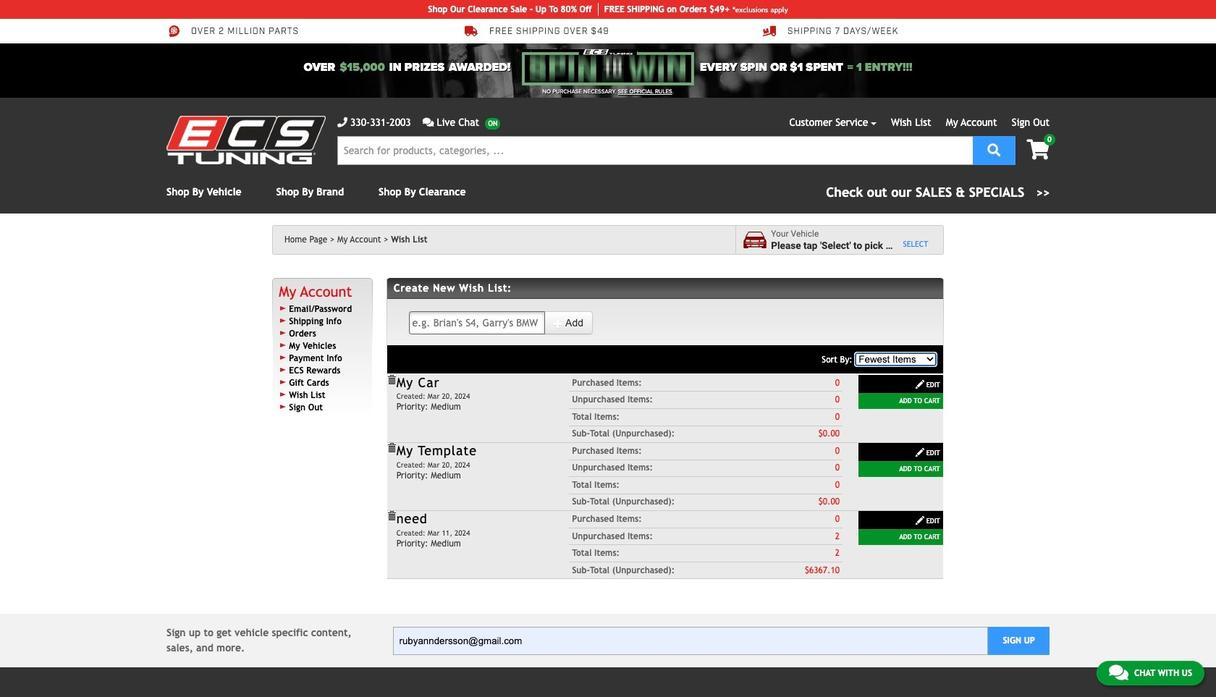 Task type: describe. For each thing, give the bounding box(es) containing it.
search image
[[988, 143, 1001, 156]]

delete image for 3rd white icon from the bottom
[[387, 375, 397, 385]]

3 white image from the top
[[915, 516, 925, 526]]

1 horizontal spatial comments image
[[1109, 664, 1129, 682]]

phone image
[[337, 117, 348, 127]]



Task type: locate. For each thing, give the bounding box(es) containing it.
1 vertical spatial delete image
[[387, 511, 397, 522]]

2 white image from the top
[[915, 448, 925, 458]]

delete image up delete image
[[387, 375, 397, 385]]

ecs tuning image
[[167, 116, 326, 164]]

0 horizontal spatial comments image
[[423, 117, 434, 127]]

delete image
[[387, 375, 397, 385], [387, 511, 397, 522]]

delete image down delete image
[[387, 511, 397, 522]]

2 vertical spatial white image
[[915, 516, 925, 526]]

shopping cart image
[[1027, 140, 1050, 160]]

white image
[[915, 379, 925, 390], [915, 448, 925, 458], [915, 516, 925, 526]]

2 delete image from the top
[[387, 511, 397, 522]]

Email email field
[[393, 627, 989, 655]]

0 vertical spatial white image
[[915, 379, 925, 390]]

1 delete image from the top
[[387, 375, 397, 385]]

1 vertical spatial comments image
[[1109, 664, 1129, 682]]

ecs tuning 'spin to win' contest logo image
[[522, 49, 695, 85]]

e.g. Brian's S4, Garry's BMW E92...etc text field
[[409, 311, 545, 335]]

delete image for 3rd white icon
[[387, 511, 397, 522]]

white image
[[553, 319, 563, 329]]

0 vertical spatial comments image
[[423, 117, 434, 127]]

comments image
[[423, 117, 434, 127], [1109, 664, 1129, 682]]

delete image
[[387, 443, 397, 453]]

1 vertical spatial white image
[[915, 448, 925, 458]]

0 vertical spatial delete image
[[387, 375, 397, 385]]

1 white image from the top
[[915, 379, 925, 390]]

Search text field
[[337, 136, 973, 165]]



Task type: vqa. For each thing, say whether or not it's contained in the screenshot.
accounts at the bottom of page
no



